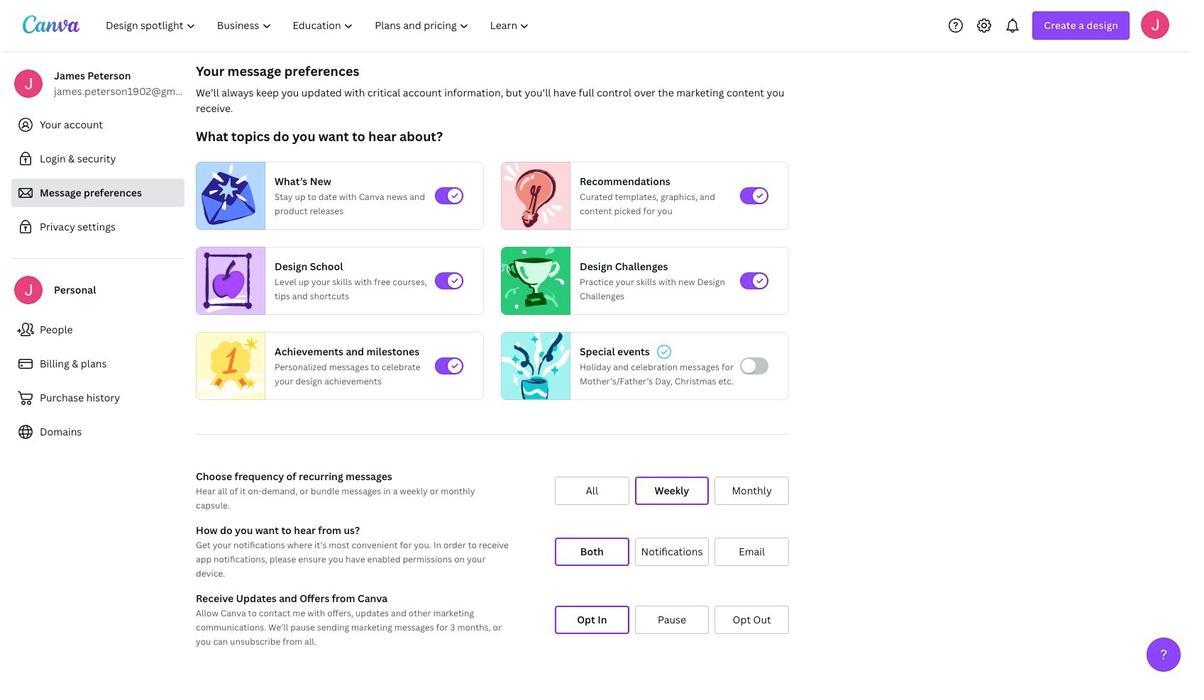 Task type: vqa. For each thing, say whether or not it's contained in the screenshot.
Topic "Image"
yes



Task type: describe. For each thing, give the bounding box(es) containing it.
james peterson image
[[1141, 10, 1169, 39]]



Task type: locate. For each thing, give the bounding box(es) containing it.
top level navigation element
[[97, 11, 542, 40]]

None button
[[555, 477, 629, 505], [635, 477, 709, 505], [715, 477, 789, 505], [555, 538, 629, 566], [635, 538, 709, 566], [715, 538, 789, 566], [555, 606, 629, 634], [635, 606, 709, 634], [715, 606, 789, 634], [555, 477, 629, 505], [635, 477, 709, 505], [715, 477, 789, 505], [555, 538, 629, 566], [635, 538, 709, 566], [715, 538, 789, 566], [555, 606, 629, 634], [635, 606, 709, 634], [715, 606, 789, 634]]

topic image
[[197, 162, 259, 230], [502, 162, 564, 230], [197, 247, 259, 315], [502, 247, 564, 315], [197, 329, 265, 403], [502, 329, 570, 403]]



